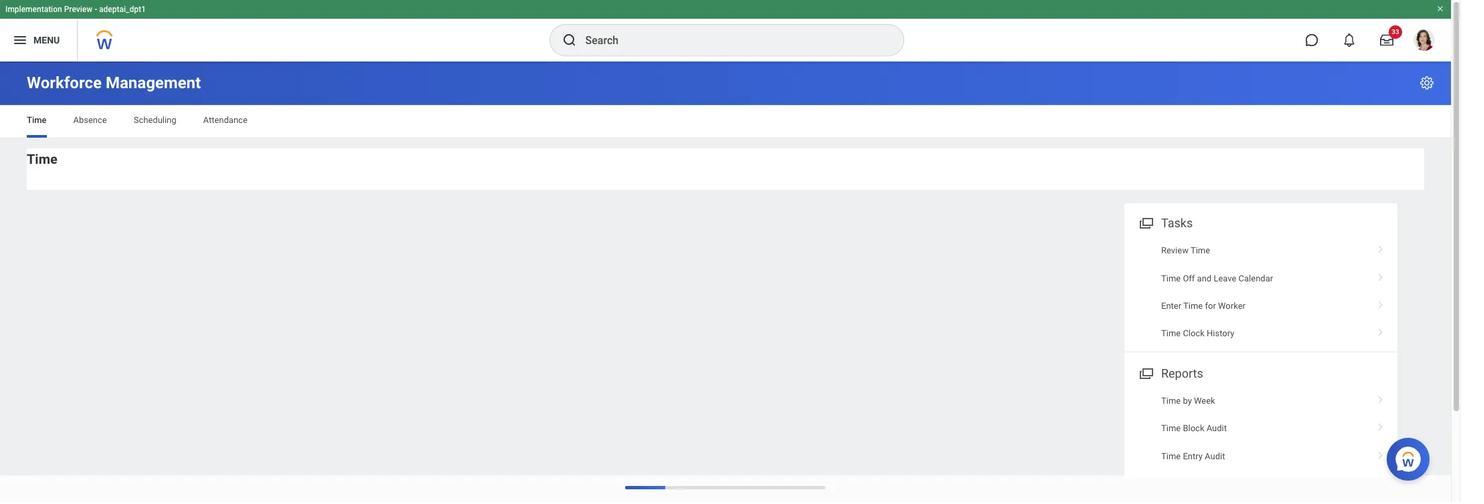 Task type: describe. For each thing, give the bounding box(es) containing it.
enter time for worker
[[1162, 301, 1246, 311]]

time clock history
[[1162, 329, 1235, 339]]

list for tasks
[[1125, 237, 1398, 348]]

33 button
[[1372, 25, 1403, 55]]

reports
[[1162, 367, 1203, 381]]

chevron right image for time clock history
[[1372, 324, 1390, 338]]

workforce management main content
[[0, 62, 1451, 491]]

week
[[1194, 396, 1216, 406]]

close environment banner image
[[1437, 5, 1445, 13]]

inbox large image
[[1380, 33, 1394, 47]]

menu
[[33, 35, 60, 45]]

tasks
[[1162, 216, 1193, 230]]

preview
[[64, 5, 93, 14]]

menu group image
[[1137, 364, 1155, 382]]

list for reports
[[1125, 388, 1398, 471]]

chevron right image for review time
[[1372, 241, 1390, 254]]

time inside "link"
[[1184, 301, 1203, 311]]

enter
[[1162, 301, 1182, 311]]

review
[[1162, 246, 1189, 256]]

time off and leave calendar
[[1162, 273, 1273, 284]]

chevron right image for time by week
[[1372, 392, 1390, 405]]

time clock history link
[[1125, 320, 1398, 348]]

adeptai_dpt1
[[99, 5, 146, 14]]

33
[[1392, 28, 1400, 35]]

time entry audit
[[1162, 452, 1225, 462]]

workforce management
[[27, 74, 201, 92]]

chevron right image for time entry audit
[[1372, 447, 1390, 460]]



Task type: vqa. For each thing, say whether or not it's contained in the screenshot.
"History"
yes



Task type: locate. For each thing, give the bounding box(es) containing it.
leave
[[1214, 273, 1237, 284]]

chevron right image inside time block audit link
[[1372, 419, 1390, 433]]

Search Workday  search field
[[585, 25, 876, 55]]

implementation
[[5, 5, 62, 14]]

review time
[[1162, 246, 1210, 256]]

scheduling
[[134, 115, 176, 125]]

absence
[[73, 115, 107, 125]]

menu banner
[[0, 0, 1451, 62]]

clock
[[1183, 329, 1205, 339]]

chevron right image inside time entry audit link
[[1372, 447, 1390, 460]]

for
[[1205, 301, 1216, 311]]

2 list from the top
[[1125, 388, 1398, 471]]

audit for time entry audit
[[1205, 452, 1225, 462]]

tab list containing time
[[13, 106, 1438, 138]]

time inside 'link'
[[1162, 273, 1181, 284]]

audit right entry
[[1205, 452, 1225, 462]]

notifications large image
[[1343, 33, 1356, 47]]

profile logan mcneil image
[[1414, 29, 1435, 54]]

time block audit
[[1162, 424, 1227, 434]]

0 vertical spatial audit
[[1207, 424, 1227, 434]]

configure this page image
[[1419, 75, 1435, 91]]

3 chevron right image from the top
[[1372, 392, 1390, 405]]

time entry audit link
[[1125, 443, 1398, 471]]

history
[[1207, 329, 1235, 339]]

time off and leave calendar link
[[1125, 265, 1398, 293]]

1 vertical spatial chevron right image
[[1372, 297, 1390, 310]]

1 chevron right image from the top
[[1372, 269, 1390, 282]]

tab list
[[13, 106, 1438, 138]]

time by week
[[1162, 396, 1216, 406]]

menu group image
[[1137, 214, 1155, 232]]

implementation preview -   adeptai_dpt1
[[5, 5, 146, 14]]

1 chevron right image from the top
[[1372, 241, 1390, 254]]

1 vertical spatial list
[[1125, 388, 1398, 471]]

chevron right image inside time off and leave calendar 'link'
[[1372, 269, 1390, 282]]

-
[[94, 5, 97, 14]]

calendar
[[1239, 273, 1273, 284]]

workforce
[[27, 74, 102, 92]]

audit for time block audit
[[1207, 424, 1227, 434]]

list containing time by week
[[1125, 388, 1398, 471]]

justify image
[[12, 32, 28, 48]]

chevron right image inside time by week link
[[1372, 392, 1390, 405]]

chevron right image
[[1372, 241, 1390, 254], [1372, 324, 1390, 338], [1372, 392, 1390, 405], [1372, 419, 1390, 433], [1372, 447, 1390, 460]]

entry
[[1183, 452, 1203, 462]]

chevron right image for time off and leave calendar
[[1372, 269, 1390, 282]]

off
[[1183, 273, 1195, 284]]

chevron right image
[[1372, 269, 1390, 282], [1372, 297, 1390, 310]]

list containing review time
[[1125, 237, 1398, 348]]

chevron right image for enter time for worker
[[1372, 297, 1390, 310]]

chevron right image inside review time link
[[1372, 241, 1390, 254]]

worker
[[1218, 301, 1246, 311]]

4 chevron right image from the top
[[1372, 419, 1390, 433]]

chevron right image inside enter time for worker "link"
[[1372, 297, 1390, 310]]

by
[[1183, 396, 1192, 406]]

time
[[27, 115, 47, 125], [27, 151, 57, 167], [1191, 246, 1210, 256], [1162, 273, 1181, 284], [1184, 301, 1203, 311], [1162, 329, 1181, 339], [1162, 396, 1181, 406], [1162, 424, 1181, 434], [1162, 452, 1181, 462]]

search image
[[561, 32, 577, 48]]

block
[[1183, 424, 1205, 434]]

0 vertical spatial list
[[1125, 237, 1398, 348]]

review time link
[[1125, 237, 1398, 265]]

and
[[1197, 273, 1212, 284]]

list
[[1125, 237, 1398, 348], [1125, 388, 1398, 471]]

enter time for worker link
[[1125, 293, 1398, 320]]

1 vertical spatial audit
[[1205, 452, 1225, 462]]

time block audit link
[[1125, 415, 1398, 443]]

time by week link
[[1125, 388, 1398, 415]]

5 chevron right image from the top
[[1372, 447, 1390, 460]]

chevron right image inside time clock history link
[[1372, 324, 1390, 338]]

chevron right image for time block audit
[[1372, 419, 1390, 433]]

2 chevron right image from the top
[[1372, 324, 1390, 338]]

audit
[[1207, 424, 1227, 434], [1205, 452, 1225, 462]]

tab list inside workforce management main content
[[13, 106, 1438, 138]]

1 list from the top
[[1125, 237, 1398, 348]]

attendance
[[203, 115, 248, 125]]

menu button
[[0, 19, 77, 62]]

management
[[106, 74, 201, 92]]

audit right block
[[1207, 424, 1227, 434]]

0 vertical spatial chevron right image
[[1372, 269, 1390, 282]]

2 chevron right image from the top
[[1372, 297, 1390, 310]]



